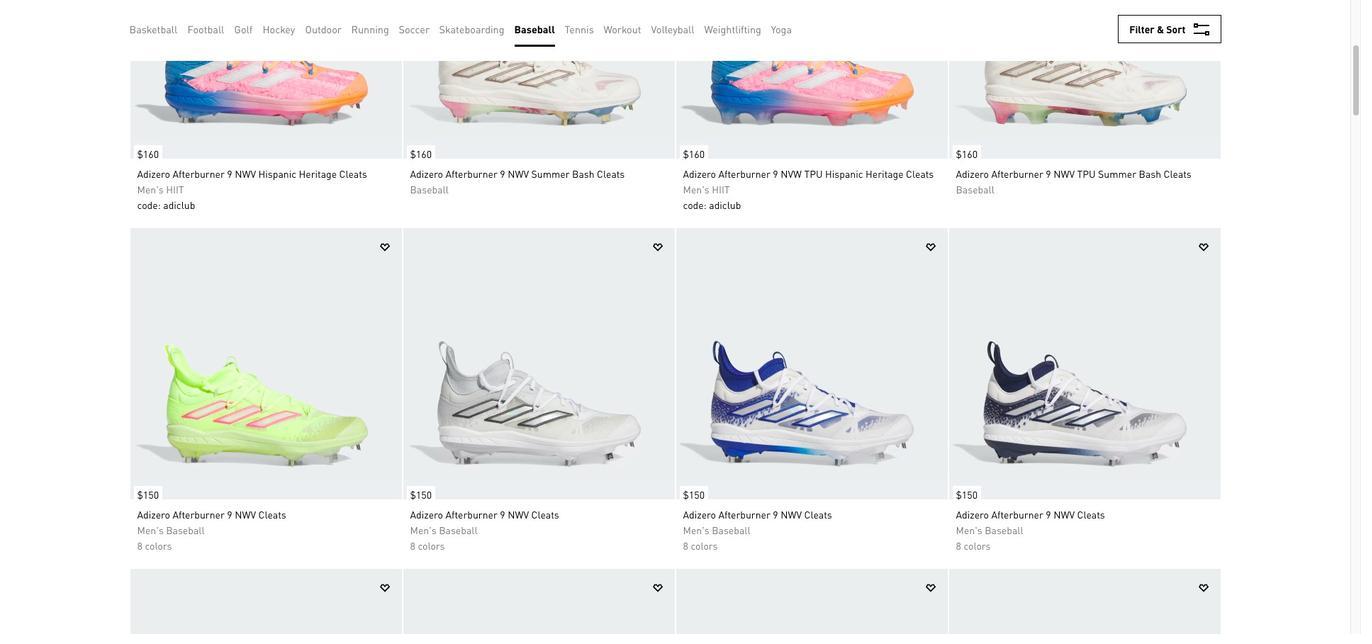 Task type: locate. For each thing, give the bounding box(es) containing it.
2 8 from the left
[[410, 540, 416, 552]]

adizero inside "adizero afterburner 9 nwv tpu summer bash cleats baseball"
[[956, 167, 989, 180]]

0 horizontal spatial summer
[[532, 167, 570, 180]]

4 $160 from the left
[[956, 148, 978, 160]]

baseball
[[515, 23, 555, 35], [410, 183, 449, 196], [956, 183, 995, 196], [166, 524, 205, 537], [439, 524, 478, 537], [712, 524, 751, 537], [985, 524, 1024, 537]]

afterburner inside adizero afterburner 9 nvw tpu hispanic heritage cleats men's hiit code: adiclub
[[719, 167, 771, 180]]

soccer
[[399, 23, 430, 35]]

1 $150 from the left
[[137, 489, 159, 501]]

1 horizontal spatial men's baseball blue adizero afterburner 9 nwv cleats image
[[949, 228, 1221, 500]]

$160
[[137, 148, 159, 160], [410, 148, 432, 160], [683, 148, 705, 160], [956, 148, 978, 160]]

men's hiit pink adizero afterburner 9 nwv hispanic heritage cleats image
[[130, 0, 402, 159]]

hockey link
[[263, 21, 295, 37]]

4 colors from the left
[[964, 540, 991, 552]]

2 bash from the left
[[1139, 167, 1162, 180]]

heritage inside adizero afterburner 9 nwv hispanic heritage cleats men's hiit code: adiclub
[[299, 167, 337, 180]]

nvw
[[781, 167, 802, 180]]

1 tpu from the left
[[805, 167, 823, 180]]

baseball inside list
[[515, 23, 555, 35]]

1 hispanic from the left
[[259, 167, 296, 180]]

outdoor
[[305, 23, 342, 35]]

baseball inside adizero afterburner 9 nwv summer bash cleats baseball
[[410, 183, 449, 196]]

2 hispanic from the left
[[826, 167, 863, 180]]

tpu for hispanic
[[805, 167, 823, 180]]

2 heritage from the left
[[866, 167, 904, 180]]

4 $160 link from the left
[[949, 138, 982, 162]]

1 hiit from the left
[[166, 183, 184, 196]]

code:
[[137, 199, 161, 211], [683, 199, 707, 211]]

list
[[129, 11, 802, 47]]

1 adiclub from the left
[[163, 199, 195, 211]]

2 tpu from the left
[[1078, 167, 1096, 180]]

1 horizontal spatial hispanic
[[826, 167, 863, 180]]

2 colors from the left
[[418, 540, 445, 552]]

$160 link
[[130, 138, 162, 162], [403, 138, 435, 162], [676, 138, 708, 162], [949, 138, 982, 162]]

basketball link
[[129, 21, 178, 37]]

2 men's baseball blue adizero afterburner 9 nwv cleats image from the left
[[949, 228, 1221, 500]]

8
[[137, 540, 142, 552], [410, 540, 416, 552], [683, 540, 689, 552], [956, 540, 962, 552]]

bash inside adizero afterburner 9 nwv summer bash cleats baseball
[[572, 167, 595, 180]]

0 horizontal spatial hiit
[[166, 183, 184, 196]]

$150 link
[[130, 479, 162, 504], [403, 479, 435, 504], [676, 479, 708, 504], [949, 479, 982, 504]]

hiit
[[166, 183, 184, 196], [712, 183, 730, 196]]

golf
[[234, 23, 253, 35]]

volleyball
[[651, 23, 695, 35]]

2 summer from the left
[[1099, 167, 1137, 180]]

8 for fourth $150 link from the left
[[956, 540, 962, 552]]

4 adizero afterburner 9 nwv cleats men's baseball 8 colors from the left
[[956, 508, 1105, 552]]

0 horizontal spatial tpu
[[805, 167, 823, 180]]

basketball
[[129, 23, 178, 35]]

2 code: from the left
[[683, 199, 707, 211]]

2 $160 from the left
[[410, 148, 432, 160]]

1 horizontal spatial bash
[[1139, 167, 1162, 180]]

golf link
[[234, 21, 253, 37]]

adizero
[[137, 167, 170, 180], [410, 167, 443, 180], [683, 167, 716, 180], [956, 167, 989, 180], [137, 508, 170, 521], [410, 508, 443, 521], [683, 508, 716, 521], [956, 508, 989, 521]]

2 $160 link from the left
[[403, 138, 435, 162]]

3 $160 from the left
[[683, 148, 705, 160]]

9 for men's baseball grey adizero afterburner 9 nwv cleats image
[[500, 508, 505, 521]]

volleyball link
[[651, 21, 695, 37]]

afterburner
[[173, 167, 225, 180], [446, 167, 498, 180], [719, 167, 771, 180], [992, 167, 1044, 180], [173, 508, 225, 521], [446, 508, 498, 521], [719, 508, 771, 521], [992, 508, 1044, 521]]

cleats inside "adizero afterburner 9 nwv tpu summer bash cleats baseball"
[[1164, 167, 1192, 180]]

1 horizontal spatial heritage
[[866, 167, 904, 180]]

adizero afterburner 9 nwv tpu summer bash cleats baseball
[[956, 167, 1192, 196]]

men's baseball blue adizero afterburner 9 nwv cleats image
[[676, 228, 948, 500], [949, 228, 1221, 500]]

$160 link for adizero afterburner 9 nvw tpu hispanic heritage cleats
[[676, 138, 708, 162]]

1 horizontal spatial men's baseball white adizero afterburner 9 nwv cleats image
[[949, 569, 1221, 635]]

1 bash from the left
[[572, 167, 595, 180]]

3 $160 link from the left
[[676, 138, 708, 162]]

3 8 from the left
[[683, 540, 689, 552]]

adiclub
[[163, 199, 195, 211], [709, 199, 741, 211]]

afterburner inside adizero afterburner 9 nwv summer bash cleats baseball
[[446, 167, 498, 180]]

summer inside adizero afterburner 9 nwv summer bash cleats baseball
[[532, 167, 570, 180]]

9 inside adizero afterburner 9 nvw tpu hispanic heritage cleats men's hiit code: adiclub
[[773, 167, 778, 180]]

1 summer from the left
[[532, 167, 570, 180]]

0 horizontal spatial heritage
[[299, 167, 337, 180]]

8 for 1st $150 link from the left
[[137, 540, 142, 552]]

football
[[188, 23, 224, 35]]

colors
[[145, 540, 172, 552], [418, 540, 445, 552], [691, 540, 718, 552], [964, 540, 991, 552]]

2 adiclub from the left
[[709, 199, 741, 211]]

0 horizontal spatial men's baseball white adizero afterburner 9 nwv cleats image
[[676, 569, 948, 635]]

soccer link
[[399, 21, 430, 37]]

0 horizontal spatial adiclub
[[163, 199, 195, 211]]

hispanic inside adizero afterburner 9 nvw tpu hispanic heritage cleats men's hiit code: adiclub
[[826, 167, 863, 180]]

1 men's baseball blue adizero afterburner 9 nwv cleats image from the left
[[676, 228, 948, 500]]

code: inside adizero afterburner 9 nvw tpu hispanic heritage cleats men's hiit code: adiclub
[[683, 199, 707, 211]]

hiit inside adizero afterburner 9 nvw tpu hispanic heritage cleats men's hiit code: adiclub
[[712, 183, 730, 196]]

summer
[[532, 167, 570, 180], [1099, 167, 1137, 180]]

&
[[1157, 23, 1165, 35]]

9 for men's hiit pink adizero afterburner 9 nwv hispanic heritage cleats image
[[227, 167, 232, 180]]

1 $160 from the left
[[137, 148, 159, 160]]

2 $150 from the left
[[410, 489, 432, 501]]

weightlifting link
[[705, 21, 762, 37]]

9 for men's baseball green adizero afterburner 9 nwv cleats image
[[227, 508, 232, 521]]

nwv for men's baseball blue adizero afterburner 9 nwv cleats image associated with 3rd $150 link
[[781, 508, 802, 521]]

$160 link for adizero afterburner 9 nwv summer bash cleats
[[403, 138, 435, 162]]

2 men's baseball white adizero afterburner 9 nwv cleats image from the left
[[949, 569, 1221, 635]]

1 heritage from the left
[[299, 167, 337, 180]]

1 adizero afterburner 9 nwv cleats men's baseball 8 colors from the left
[[137, 508, 286, 552]]

adizero inside adizero afterburner 9 nwv hispanic heritage cleats men's hiit code: adiclub
[[137, 167, 170, 180]]

4 8 from the left
[[956, 540, 962, 552]]

2 $150 link from the left
[[403, 479, 435, 504]]

1 8 from the left
[[137, 540, 142, 552]]

adiclub inside adizero afterburner 9 nvw tpu hispanic heritage cleats men's hiit code: adiclub
[[709, 199, 741, 211]]

9 inside adizero afterburner 9 nwv hispanic heritage cleats men's hiit code: adiclub
[[227, 167, 232, 180]]

tpu inside "adizero afterburner 9 nwv tpu summer bash cleats baseball"
[[1078, 167, 1096, 180]]

filter & sort
[[1130, 23, 1186, 35]]

0 horizontal spatial men's baseball blue adizero afterburner 9 nwv cleats image
[[676, 228, 948, 500]]

yoga
[[771, 23, 792, 35]]

adizero inside adizero afterburner 9 nvw tpu hispanic heritage cleats men's hiit code: adiclub
[[683, 167, 716, 180]]

$160 for adizero afterburner 9 nwv hispanic heritage cleats
[[137, 148, 159, 160]]

men's for men's baseball green adizero afterburner 9 nwv cleats image
[[137, 524, 164, 537]]

hispanic
[[259, 167, 296, 180], [826, 167, 863, 180]]

men's baseball white adizero afterburner 9 nwv cleats image
[[676, 569, 948, 635], [949, 569, 1221, 635]]

baseball white adizero afterburner 9 nwv summer bash cleats image
[[403, 0, 675, 159]]

9
[[227, 167, 232, 180], [500, 167, 505, 180], [773, 167, 778, 180], [1046, 167, 1052, 180], [227, 508, 232, 521], [500, 508, 505, 521], [773, 508, 778, 521], [1046, 508, 1052, 521]]

bash inside "adizero afterburner 9 nwv tpu summer bash cleats baseball"
[[1139, 167, 1162, 180]]

cleats
[[339, 167, 367, 180], [597, 167, 625, 180], [906, 167, 934, 180], [1164, 167, 1192, 180], [259, 508, 286, 521], [532, 508, 559, 521], [805, 508, 832, 521], [1078, 508, 1105, 521]]

baseball inside "adizero afterburner 9 nwv tpu summer bash cleats baseball"
[[956, 183, 995, 196]]

outdoor link
[[305, 21, 342, 37]]

tpu inside adizero afterburner 9 nvw tpu hispanic heritage cleats men's hiit code: adiclub
[[805, 167, 823, 180]]

0 horizontal spatial bash
[[572, 167, 595, 180]]

workout link
[[604, 21, 642, 37]]

1 horizontal spatial code:
[[683, 199, 707, 211]]

tennis link
[[565, 21, 594, 37]]

$160 for adizero afterburner 9 nvw tpu hispanic heritage cleats
[[683, 148, 705, 160]]

1 horizontal spatial hiit
[[712, 183, 730, 196]]

weightlifting
[[705, 23, 762, 35]]

2 hiit from the left
[[712, 183, 730, 196]]

1 men's baseball white adizero afterburner 9 nwv cleats image from the left
[[676, 569, 948, 635]]

1 horizontal spatial tpu
[[1078, 167, 1096, 180]]

4 $150 from the left
[[956, 489, 978, 501]]

$150
[[137, 489, 159, 501], [410, 489, 432, 501], [683, 489, 705, 501], [956, 489, 978, 501]]

1 horizontal spatial summer
[[1099, 167, 1137, 180]]

0 horizontal spatial hispanic
[[259, 167, 296, 180]]

adizero afterburner 9 nwv cleats men's baseball 8 colors
[[137, 508, 286, 552], [410, 508, 559, 552], [683, 508, 832, 552], [956, 508, 1105, 552]]

0 horizontal spatial code:
[[137, 199, 161, 211]]

9 inside adizero afterburner 9 nwv summer bash cleats baseball
[[500, 167, 505, 180]]

nwv inside adizero afterburner 9 nwv hispanic heritage cleats men's hiit code: adiclub
[[235, 167, 256, 180]]

cleats inside adizero afterburner 9 nwv hispanic heritage cleats men's hiit code: adiclub
[[339, 167, 367, 180]]

nwv inside adizero afterburner 9 nwv summer bash cleats baseball
[[508, 167, 529, 180]]

heritage
[[299, 167, 337, 180], [866, 167, 904, 180]]

1 horizontal spatial adiclub
[[709, 199, 741, 211]]

bash
[[572, 167, 595, 180], [1139, 167, 1162, 180]]

1 code: from the left
[[137, 199, 161, 211]]

tpu
[[805, 167, 823, 180], [1078, 167, 1096, 180]]

men's
[[137, 183, 164, 196], [683, 183, 710, 196], [137, 524, 164, 537], [410, 524, 437, 537], [683, 524, 710, 537], [956, 524, 983, 537]]

4 $150 link from the left
[[949, 479, 982, 504]]

1 colors from the left
[[145, 540, 172, 552]]

1 $160 link from the left
[[130, 138, 162, 162]]

nwv
[[235, 167, 256, 180], [508, 167, 529, 180], [1054, 167, 1075, 180], [235, 508, 256, 521], [508, 508, 529, 521], [781, 508, 802, 521], [1054, 508, 1075, 521]]

adizero afterburner 9 nvw tpu hispanic heritage cleats men's hiit code: adiclub
[[683, 167, 934, 211]]

men's baseball green adizero afterburner 9 nwv cleats image
[[130, 228, 402, 500]]



Task type: vqa. For each thing, say whether or not it's contained in the screenshot.
leftmost the HIIT
yes



Task type: describe. For each thing, give the bounding box(es) containing it.
summer inside "adizero afterburner 9 nwv tpu summer bash cleats baseball"
[[1099, 167, 1137, 180]]

nwv for men's baseball green adizero afterburner 9 nwv cleats image
[[235, 508, 256, 521]]

3 colors from the left
[[691, 540, 718, 552]]

men's baseball red adizero afterburner 9 nwv cleats image
[[130, 569, 402, 635]]

tennis
[[565, 23, 594, 35]]

heritage inside adizero afterburner 9 nvw tpu hispanic heritage cleats men's hiit code: adiclub
[[866, 167, 904, 180]]

running link
[[351, 21, 389, 37]]

8 for 3rd $150 link
[[683, 540, 689, 552]]

baseball white adizero afterburner 9 nwv tpu summer bash cleats image
[[949, 0, 1221, 159]]

men's for men's baseball grey adizero afterburner 9 nwv cleats image
[[410, 524, 437, 537]]

hispanic inside adizero afterburner 9 nwv hispanic heritage cleats men's hiit code: adiclub
[[259, 167, 296, 180]]

men's for men's baseball blue adizero afterburner 9 nwv cleats image associated with 3rd $150 link
[[683, 524, 710, 537]]

3 adizero afterburner 9 nwv cleats men's baseball 8 colors from the left
[[683, 508, 832, 552]]

filter & sort button
[[1119, 15, 1222, 43]]

nwv for men's hiit pink adizero afterburner 9 nwv hispanic heritage cleats image
[[235, 167, 256, 180]]

workout
[[604, 23, 642, 35]]

filter
[[1130, 23, 1155, 35]]

9 for men's baseball blue adizero afterburner 9 nwv cleats image associated with 3rd $150 link
[[773, 508, 778, 521]]

nwv for men's baseball grey adizero afterburner 9 nwv cleats image
[[508, 508, 529, 521]]

3 $150 from the left
[[683, 489, 705, 501]]

list containing basketball
[[129, 11, 802, 47]]

9 for men's baseball blue adizero afterburner 9 nwv cleats image corresponding to fourth $150 link from the left
[[1046, 508, 1052, 521]]

afterburner inside adizero afterburner 9 nwv hispanic heritage cleats men's hiit code: adiclub
[[173, 167, 225, 180]]

men's inside adizero afterburner 9 nvw tpu hispanic heritage cleats men's hiit code: adiclub
[[683, 183, 710, 196]]

men's baseball blue adizero afterburner 9 nwv cleats image for 3rd $150 link
[[676, 228, 948, 500]]

2 adizero afterburner 9 nwv cleats men's baseball 8 colors from the left
[[410, 508, 559, 552]]

men's hiit pink adizero afterburner 9 nvw tpu hispanic heritage cleats image
[[676, 0, 948, 159]]

nwv for men's baseball blue adizero afterburner 9 nwv cleats image corresponding to fourth $150 link from the left
[[1054, 508, 1075, 521]]

tpu for summer
[[1078, 167, 1096, 180]]

skateboarding link
[[439, 21, 505, 37]]

men's baseball blue adizero afterburner 9 nwv cleats image for fourth $150 link from the left
[[949, 228, 1221, 500]]

skateboarding
[[439, 23, 505, 35]]

nwv inside "adizero afterburner 9 nwv tpu summer bash cleats baseball"
[[1054, 167, 1075, 180]]

9 inside "adizero afterburner 9 nwv tpu summer bash cleats baseball"
[[1046, 167, 1052, 180]]

running
[[351, 23, 389, 35]]

men's inside adizero afterburner 9 nwv hispanic heritage cleats men's hiit code: adiclub
[[137, 183, 164, 196]]

hiit inside adizero afterburner 9 nwv hispanic heritage cleats men's hiit code: adiclub
[[166, 183, 184, 196]]

adizero afterburner 9 nwv summer bash cleats baseball
[[410, 167, 625, 196]]

3 $150 link from the left
[[676, 479, 708, 504]]

adiclub inside adizero afterburner 9 nwv hispanic heritage cleats men's hiit code: adiclub
[[163, 199, 195, 211]]

code: inside adizero afterburner 9 nwv hispanic heritage cleats men's hiit code: adiclub
[[137, 199, 161, 211]]

adizero inside adizero afterburner 9 nwv summer bash cleats baseball
[[410, 167, 443, 180]]

8 for second $150 link from the left
[[410, 540, 416, 552]]

$160 for adizero afterburner 9 nwv summer bash cleats
[[410, 148, 432, 160]]

hockey
[[263, 23, 295, 35]]

afterburner inside "adizero afterburner 9 nwv tpu summer bash cleats baseball"
[[992, 167, 1044, 180]]

adizero afterburner 9 nwv hispanic heritage cleats men's hiit code: adiclub
[[137, 167, 367, 211]]

1 $150 link from the left
[[130, 479, 162, 504]]

men's baseball grey adizero afterburner 9 nwv cleats image
[[403, 228, 675, 500]]

cleats inside adizero afterburner 9 nwv summer bash cleats baseball
[[597, 167, 625, 180]]

yoga link
[[771, 21, 792, 37]]

baseball link
[[515, 21, 555, 37]]

football link
[[188, 21, 224, 37]]

cleats inside adizero afterburner 9 nvw tpu hispanic heritage cleats men's hiit code: adiclub
[[906, 167, 934, 180]]

$160 link for adizero afterburner 9 nwv tpu summer bash cleats
[[949, 138, 982, 162]]

men's for men's baseball blue adizero afterburner 9 nwv cleats image corresponding to fourth $150 link from the left
[[956, 524, 983, 537]]

9 for men's hiit pink adizero afterburner 9 nvw tpu hispanic heritage cleats image
[[773, 167, 778, 180]]

men's baseball black adizero afterburner 9 nwv cleats image
[[403, 569, 675, 635]]

sort
[[1167, 23, 1186, 35]]

$160 link for adizero afterburner 9 nwv hispanic heritage cleats
[[130, 138, 162, 162]]

$160 for adizero afterburner 9 nwv tpu summer bash cleats
[[956, 148, 978, 160]]



